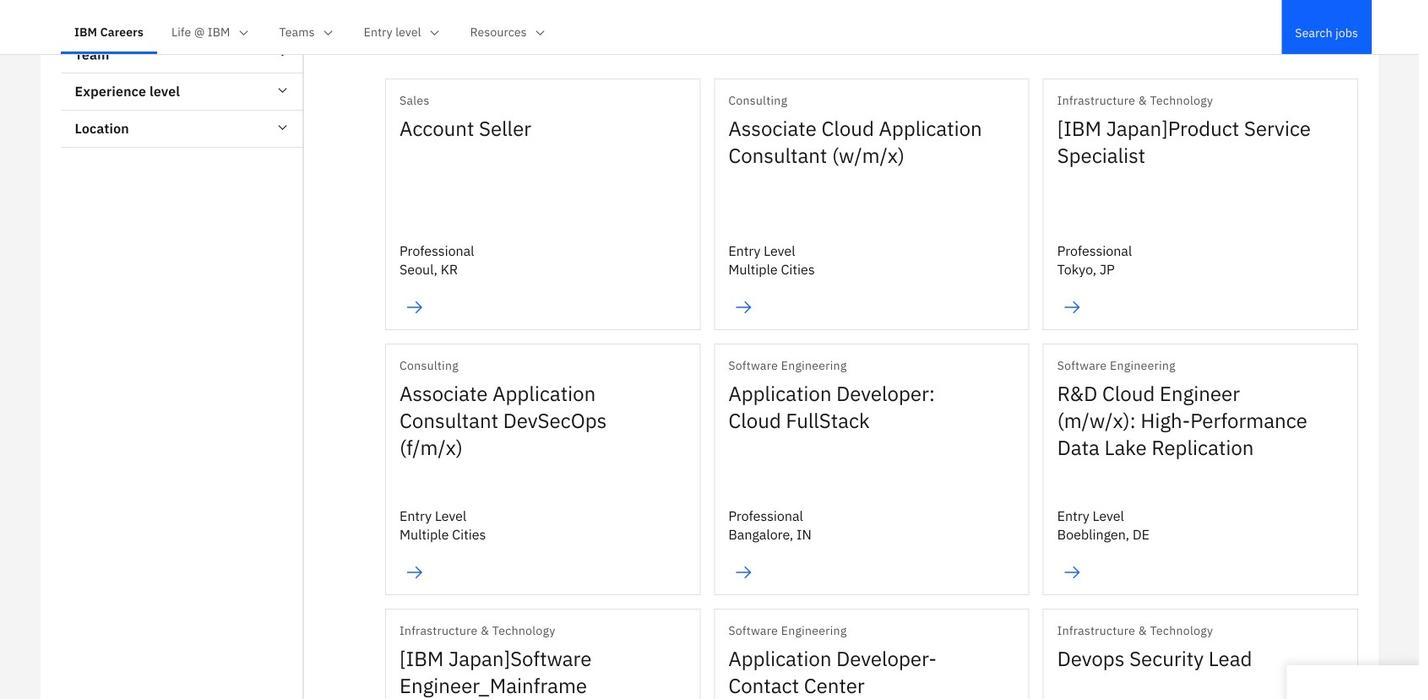 Task type: locate. For each thing, give the bounding box(es) containing it.
open cookie preferences modal section
[[1287, 666, 1419, 699]]



Task type: vqa. For each thing, say whether or not it's contained in the screenshot.
Let's talk ELEMENT
no



